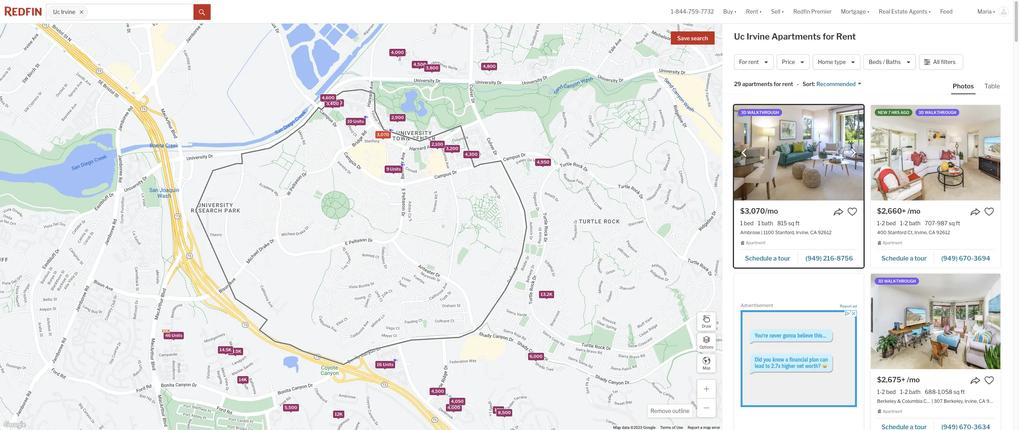 Task type: locate. For each thing, give the bounding box(es) containing it.
2 1-2 bed from the top
[[878, 389, 897, 395]]

map down options
[[703, 366, 711, 370]]

$2,660+
[[878, 207, 907, 215]]

|
[[762, 230, 763, 236], [932, 399, 934, 404]]

13.2k
[[541, 292, 553, 297]]

815 sq ft
[[778, 220, 800, 227]]

759-
[[689, 8, 701, 15]]

rent
[[747, 8, 759, 15], [837, 31, 857, 42]]

0 horizontal spatial rent
[[749, 59, 759, 65]]

1 horizontal spatial map
[[703, 366, 711, 370]]

uc left remove uc irvine "image"
[[53, 9, 60, 15]]

buy ▾ button
[[719, 0, 742, 23]]

table button
[[984, 82, 1002, 94]]

bath up 400 stanford ct, irvine, ca 92612
[[910, 220, 921, 227]]

1- up &
[[901, 389, 905, 395]]

1 1-2 bed from the top
[[878, 220, 897, 227]]

map left data on the right bottom
[[614, 426, 621, 430]]

0 horizontal spatial for
[[774, 81, 782, 87]]

a for $2,660+ /mo
[[911, 255, 914, 262]]

favorite button image for $3,070 /mo
[[848, 207, 858, 217]]

map inside button
[[703, 366, 711, 370]]

1 up ambrose
[[741, 220, 743, 227]]

ft right 987 at the bottom right of the page
[[957, 220, 961, 227]]

▾ for buy ▾
[[735, 8, 737, 15]]

use
[[677, 426, 684, 430]]

1 horizontal spatial irvine,
[[915, 230, 928, 236]]

units right 46
[[172, 333, 182, 338]]

google
[[644, 426, 656, 430]]

sq right the 815
[[789, 220, 795, 227]]

1 horizontal spatial 4,500
[[431, 389, 444, 394]]

photo of 400 stanford ct, irvine, ca 92612 image
[[872, 105, 1001, 201]]

irvine
[[61, 9, 75, 15], [747, 31, 770, 42]]

units right 10
[[353, 119, 364, 124]]

buy
[[724, 8, 734, 15]]

all filters
[[934, 59, 956, 65]]

2 horizontal spatial ca
[[980, 399, 986, 404]]

1 1 from the left
[[741, 220, 743, 227]]

| left 307 on the right
[[932, 399, 934, 404]]

1 vertical spatial irvine
[[747, 31, 770, 42]]

sq for $2,660+ /mo
[[950, 220, 956, 227]]

1 (949) from the left
[[806, 255, 823, 262]]

bed for $2,660+
[[887, 220, 897, 227]]

report for report ad
[[841, 304, 852, 308]]

sq right 987 at the bottom right of the page
[[950, 220, 956, 227]]

schedule a tour button down ct,
[[878, 252, 935, 264]]

irvine, right ct,
[[915, 230, 928, 236]]

(949) 216-8756
[[806, 255, 854, 262]]

/
[[884, 59, 885, 65]]

berkeley,
[[945, 399, 964, 404]]

rent inside rent ▾ dropdown button
[[747, 8, 759, 15]]

0 vertical spatial 1-2 bed
[[878, 220, 897, 227]]

2
[[882, 220, 886, 227], [905, 220, 909, 227], [882, 389, 886, 395], [905, 389, 909, 395]]

2 schedule a tour from the left
[[882, 255, 928, 262]]

2 1-2 bath from the top
[[901, 389, 921, 395]]

0 vertical spatial rent
[[749, 59, 759, 65]]

670-
[[960, 255, 974, 262]]

0 horizontal spatial tour
[[779, 255, 791, 262]]

1 vertical spatial 4,500
[[431, 389, 444, 394]]

3d
[[742, 110, 747, 115], [919, 110, 925, 115], [879, 279, 884, 284]]

1-2 bath up ct,
[[901, 220, 921, 227]]

0 horizontal spatial ft
[[796, 220, 800, 227]]

photos
[[953, 83, 975, 90]]

irvine for uc irvine
[[61, 9, 75, 15]]

1-2 bed
[[878, 220, 897, 227], [878, 389, 897, 395]]

apartment down berkeley
[[883, 409, 903, 414]]

| left 1100
[[762, 230, 763, 236]]

1 horizontal spatial tour
[[915, 255, 928, 262]]

&
[[898, 399, 902, 404]]

report inside button
[[841, 304, 852, 308]]

1 horizontal spatial (949)
[[942, 255, 958, 262]]

irvine, for | 307 berkeley, irvine, ca 92612
[[965, 399, 979, 404]]

▾ right mortgage on the top
[[868, 8, 870, 15]]

favorite button image
[[848, 207, 858, 217], [985, 376, 995, 386]]

(949) left 216-
[[806, 255, 823, 262]]

sell ▾
[[772, 8, 785, 15]]

▾ right maria
[[994, 8, 996, 15]]

uc for uc irvine
[[53, 9, 60, 15]]

2 up the berkeley & columbia court
[[905, 389, 909, 395]]

apartments
[[772, 31, 821, 42]]

2 tour from the left
[[915, 255, 928, 262]]

1 horizontal spatial rent
[[837, 31, 857, 42]]

3,200
[[446, 146, 458, 151]]

2 horizontal spatial ft
[[961, 389, 966, 395]]

0 horizontal spatial schedule a tour
[[746, 255, 791, 262]]

1 horizontal spatial rent
[[783, 81, 794, 87]]

2 up berkeley
[[882, 389, 886, 395]]

707-
[[926, 220, 938, 227]]

irvine, down 815 sq ft on the right of the page
[[797, 230, 810, 236]]

0 vertical spatial irvine
[[61, 9, 75, 15]]

ca down favorite button option
[[980, 399, 986, 404]]

bed
[[745, 220, 754, 227], [887, 220, 897, 227], [887, 389, 897, 395]]

5 ▾ from the left
[[929, 8, 932, 15]]

rent left •
[[783, 81, 794, 87]]

:
[[815, 81, 816, 87]]

photos button
[[952, 82, 984, 94]]

draw
[[702, 324, 712, 329]]

rent right the for
[[749, 59, 759, 65]]

2 horizontal spatial 92612
[[987, 399, 1001, 404]]

0 vertical spatial 1-2 bath
[[901, 220, 921, 227]]

rent inside button
[[749, 59, 759, 65]]

schedule a tour down 1100
[[746, 255, 791, 262]]

table
[[985, 83, 1001, 90]]

a left map
[[701, 426, 703, 430]]

units right "16"
[[383, 362, 394, 367]]

favorite button checkbox
[[848, 207, 858, 217], [985, 207, 995, 217]]

error
[[712, 426, 721, 430]]

0 horizontal spatial a
[[701, 426, 703, 430]]

4,950
[[537, 160, 550, 165]]

0 horizontal spatial uc
[[53, 9, 60, 15]]

irvine, right berkeley,
[[965, 399, 979, 404]]

None search field
[[88, 4, 194, 20]]

1 vertical spatial for
[[774, 81, 782, 87]]

0 horizontal spatial favorite button checkbox
[[848, 207, 858, 217]]

0 horizontal spatial rent
[[747, 8, 759, 15]]

submit search image
[[199, 9, 205, 15]]

0 horizontal spatial ca
[[811, 230, 817, 236]]

1 schedule a tour from the left
[[746, 255, 791, 262]]

1 horizontal spatial 92612
[[937, 230, 951, 236]]

0 horizontal spatial report
[[688, 426, 700, 430]]

▾ right agents
[[929, 8, 932, 15]]

0 horizontal spatial irvine
[[61, 9, 75, 15]]

terms of use link
[[661, 426, 684, 430]]

1 vertical spatial report
[[688, 426, 700, 430]]

1 horizontal spatial report
[[841, 304, 852, 308]]

a for $3,070 /mo
[[774, 255, 777, 262]]

0 vertical spatial map
[[703, 366, 711, 370]]

1 vertical spatial 1-2 bed
[[878, 389, 897, 395]]

rent inside 29 apartments for rent •
[[783, 81, 794, 87]]

search
[[691, 35, 709, 42]]

6 ▾ from the left
[[994, 8, 996, 15]]

1 horizontal spatial a
[[774, 255, 777, 262]]

1 ▾ from the left
[[735, 8, 737, 15]]

1 horizontal spatial schedule a tour
[[882, 255, 928, 262]]

irvine down rent ▾ dropdown button
[[747, 31, 770, 42]]

/mo up 1 bath
[[766, 207, 779, 215]]

ca down 707-
[[929, 230, 936, 236]]

0 horizontal spatial schedule a tour button
[[741, 252, 799, 264]]

for up home
[[823, 31, 835, 42]]

irvine,
[[797, 230, 810, 236], [915, 230, 928, 236], [965, 399, 979, 404]]

0 horizontal spatial (949)
[[806, 255, 823, 262]]

92612 for |
[[987, 399, 1001, 404]]

report left map
[[688, 426, 700, 430]]

1- up berkeley
[[878, 389, 882, 395]]

(949) 216-8756 link
[[799, 251, 858, 265]]

bed for $2,675+
[[887, 389, 897, 395]]

7
[[889, 110, 891, 115]]

for rent button
[[735, 54, 774, 70]]

0 horizontal spatial 3d walkthrough
[[742, 110, 780, 115]]

favorite button checkbox for $3,070 /mo
[[848, 207, 858, 217]]

a down ct,
[[911, 255, 914, 262]]

ct,
[[908, 230, 914, 236]]

2 horizontal spatial irvine,
[[965, 399, 979, 404]]

2 1 from the left
[[758, 220, 761, 227]]

0 vertical spatial rent
[[747, 8, 759, 15]]

1 vertical spatial rent
[[783, 81, 794, 87]]

for right apartments
[[774, 81, 782, 87]]

columbia
[[903, 399, 923, 404]]

4,600
[[322, 95, 335, 100]]

schedule down stanford
[[882, 255, 909, 262]]

2 schedule from the left
[[882, 255, 909, 262]]

apartment for $2,675+
[[883, 409, 903, 414]]

1 vertical spatial 1-2 bath
[[901, 389, 921, 395]]

recommended
[[817, 81, 856, 87]]

filters
[[942, 59, 956, 65]]

0 horizontal spatial 1
[[741, 220, 743, 227]]

apartment down ambrose
[[746, 241, 766, 245]]

sq for $2,675+ /mo
[[954, 389, 960, 395]]

irvine left remove uc irvine "image"
[[61, 9, 75, 15]]

rent down mortgage on the top
[[837, 31, 857, 42]]

remove uc irvine image
[[79, 10, 84, 14]]

map for map
[[703, 366, 711, 370]]

schedule a tour button down 1100
[[741, 252, 799, 264]]

0 horizontal spatial 92612
[[818, 230, 832, 236]]

1 down $3,070 /mo
[[758, 220, 761, 227]]

1 schedule a tour button from the left
[[741, 252, 799, 264]]

1 favorite button checkbox from the left
[[848, 207, 858, 217]]

1 horizontal spatial favorite button image
[[985, 376, 995, 386]]

1-2 bed for $2,675+
[[878, 389, 897, 395]]

bed up berkeley
[[887, 389, 897, 395]]

2 horizontal spatial 3d
[[919, 110, 925, 115]]

1 horizontal spatial schedule a tour button
[[878, 252, 935, 264]]

92612 for 400
[[937, 230, 951, 236]]

/mo up columbia
[[907, 376, 921, 384]]

apartment down stanford
[[883, 241, 903, 245]]

3 ▾ from the left
[[782, 8, 785, 15]]

map button
[[697, 354, 717, 373]]

9 units
[[386, 167, 401, 172]]

1-844-759-7732 link
[[671, 8, 714, 15]]

1 horizontal spatial |
[[932, 399, 934, 404]]

2 favorite button checkbox from the left
[[985, 207, 995, 217]]

0 horizontal spatial |
[[762, 230, 763, 236]]

0 vertical spatial report
[[841, 304, 852, 308]]

beds / baths
[[869, 59, 901, 65]]

0 horizontal spatial favorite button image
[[848, 207, 858, 217]]

▾ left sell
[[760, 8, 763, 15]]

schedule a tour down ct,
[[882, 255, 928, 262]]

map data ©2023 google
[[614, 426, 656, 430]]

1 horizontal spatial irvine
[[747, 31, 770, 42]]

google image
[[2, 420, 28, 430]]

1 horizontal spatial ft
[[957, 220, 961, 227]]

1-2 bed up 400
[[878, 220, 897, 227]]

ft for $2,675+ /mo
[[961, 389, 966, 395]]

rent right buy ▾
[[747, 8, 759, 15]]

schedule a tour for $2,660+
[[882, 255, 928, 262]]

ambrose
[[741, 230, 761, 236]]

0 vertical spatial uc
[[53, 9, 60, 15]]

2 schedule a tour button from the left
[[878, 252, 935, 264]]

13.5k
[[229, 349, 241, 354]]

ca for |
[[980, 399, 986, 404]]

2 ▾ from the left
[[760, 8, 763, 15]]

▾ right buy
[[735, 8, 737, 15]]

ft up ambrose | 1100 stanford, irvine, ca 92612
[[796, 220, 800, 227]]

2 horizontal spatial 3d walkthrough
[[919, 110, 957, 115]]

0 horizontal spatial 4,500
[[414, 62, 426, 67]]

1 horizontal spatial 1
[[758, 220, 761, 227]]

1 vertical spatial |
[[932, 399, 934, 404]]

1 horizontal spatial schedule
[[882, 255, 909, 262]]

1 1-2 bath from the top
[[901, 220, 921, 227]]

92612 up (949) 216-8756 link
[[818, 230, 832, 236]]

new 7 hrs ago
[[879, 110, 910, 115]]

1 horizontal spatial for
[[823, 31, 835, 42]]

ca right stanford,
[[811, 230, 817, 236]]

2 (949) from the left
[[942, 255, 958, 262]]

units right "9"
[[390, 167, 401, 172]]

home type button
[[814, 54, 861, 70]]

1 horizontal spatial walkthrough
[[885, 279, 917, 284]]

feed button
[[936, 0, 974, 23]]

1-2 bed up berkeley
[[878, 389, 897, 395]]

buy ▾
[[724, 8, 737, 15]]

▾ for mortgage ▾
[[868, 8, 870, 15]]

a down 1100
[[774, 255, 777, 262]]

apartment for $2,660+
[[883, 241, 903, 245]]

bath up columbia
[[910, 389, 921, 395]]

bath up 1100
[[762, 220, 774, 227]]

bed up stanford
[[887, 220, 897, 227]]

rent
[[749, 59, 759, 65], [783, 81, 794, 87]]

▾ right sell
[[782, 8, 785, 15]]

options button
[[697, 333, 717, 352]]

1 horizontal spatial 4,000
[[448, 405, 460, 411]]

688-
[[926, 389, 939, 395]]

1 tour from the left
[[779, 255, 791, 262]]

0 horizontal spatial map
[[614, 426, 621, 430]]

1 horizontal spatial favorite button checkbox
[[985, 207, 995, 217]]

advertisement
[[741, 303, 774, 308]]

tour down stanford,
[[779, 255, 791, 262]]

▾ for sell ▾
[[782, 8, 785, 15]]

1 schedule from the left
[[746, 255, 773, 262]]

2 horizontal spatial a
[[911, 255, 914, 262]]

1 vertical spatial map
[[614, 426, 621, 430]]

1-2 bath up columbia
[[901, 389, 921, 395]]

1-2 bath for $2,660+
[[901, 220, 921, 227]]

(949) left 670-
[[942, 255, 958, 262]]

(949) 670-3694 link
[[935, 251, 995, 265]]

1- up 400
[[878, 220, 882, 227]]

units for 16 units
[[383, 362, 394, 367]]

1- left 759-
[[671, 8, 676, 15]]

0 vertical spatial for
[[823, 31, 835, 42]]

units for 46 units
[[172, 333, 182, 338]]

report
[[841, 304, 852, 308], [688, 426, 700, 430]]

report left ad
[[841, 304, 852, 308]]

/mo up 400 stanford ct, irvine, ca 92612
[[908, 207, 921, 215]]

real
[[880, 8, 891, 15]]

ft up | 307 berkeley, irvine, ca 92612 on the bottom of the page
[[961, 389, 966, 395]]

uc up the for
[[735, 31, 745, 42]]

1-
[[671, 8, 676, 15], [878, 220, 882, 227], [901, 220, 905, 227], [878, 389, 882, 395], [901, 389, 905, 395]]

mortgage ▾ button
[[842, 0, 870, 23]]

bath for $2,660+ /mo
[[910, 220, 921, 227]]

0 horizontal spatial schedule
[[746, 255, 773, 262]]

schedule down ambrose
[[746, 255, 773, 262]]

1 vertical spatial favorite button image
[[985, 376, 995, 386]]

mortgage
[[842, 8, 867, 15]]

92612 down favorite button option
[[987, 399, 1001, 404]]

baths
[[887, 59, 901, 65]]

previous button image
[[741, 149, 749, 157]]

tour down 400 stanford ct, irvine, ca 92612
[[915, 255, 928, 262]]

92612 down 707-987 sq ft
[[937, 230, 951, 236]]

©2023
[[631, 426, 643, 430]]

3,400
[[326, 101, 339, 106]]

▾ inside dropdown button
[[929, 8, 932, 15]]

uc for uc irvine apartments for rent
[[735, 31, 745, 42]]

1 vertical spatial uc
[[735, 31, 745, 42]]

1 horizontal spatial ca
[[929, 230, 936, 236]]

0 vertical spatial favorite button image
[[848, 207, 858, 217]]

sq up berkeley,
[[954, 389, 960, 395]]

remove outline
[[651, 408, 690, 414]]

1 horizontal spatial uc
[[735, 31, 745, 42]]

4 ▾ from the left
[[868, 8, 870, 15]]

6,000
[[530, 354, 543, 359]]

0 vertical spatial 4,000
[[391, 50, 404, 55]]

report for report a map error
[[688, 426, 700, 430]]

0 horizontal spatial 4,000
[[391, 50, 404, 55]]



Task type: vqa. For each thing, say whether or not it's contained in the screenshot.
dialog containing Share this Home
no



Task type: describe. For each thing, give the bounding box(es) containing it.
10 units
[[347, 119, 364, 124]]

schedule for $3,070
[[746, 255, 773, 262]]

price
[[783, 59, 796, 65]]

home type
[[819, 59, 847, 65]]

▾ for maria ▾
[[994, 8, 996, 15]]

for inside 29 apartments for rent •
[[774, 81, 782, 87]]

save search
[[678, 35, 709, 42]]

/mo for $3,070 /mo
[[766, 207, 779, 215]]

beds
[[869, 59, 882, 65]]

1 vertical spatial 4,000
[[448, 405, 460, 411]]

29 apartments for rent •
[[735, 81, 799, 88]]

redfin
[[794, 8, 811, 15]]

rent ▾
[[747, 8, 763, 15]]

0 vertical spatial 4,500
[[414, 62, 426, 67]]

1 vertical spatial rent
[[837, 31, 857, 42]]

sell
[[772, 8, 781, 15]]

sort :
[[803, 81, 816, 87]]

uc irvine
[[53, 9, 75, 15]]

tour for $2,660+ /mo
[[915, 255, 928, 262]]

report a map error link
[[688, 426, 721, 430]]

mortgage ▾ button
[[837, 0, 875, 23]]

stanford
[[888, 230, 907, 236]]

12k
[[335, 412, 343, 417]]

recommended button
[[816, 80, 863, 88]]

707-987 sq ft
[[926, 220, 961, 227]]

report a map error
[[688, 426, 721, 430]]

uc irvine apartments for rent
[[735, 31, 857, 42]]

ad
[[853, 304, 858, 308]]

terms of use
[[661, 426, 684, 430]]

1-2 bath for $2,675+
[[901, 389, 921, 395]]

8,500
[[498, 410, 511, 416]]

14.5k
[[220, 347, 232, 353]]

7732
[[701, 8, 714, 15]]

apartment for $3,070
[[746, 241, 766, 245]]

2 up 400
[[882, 220, 886, 227]]

of
[[673, 426, 676, 430]]

irvine, for 400 stanford ct, irvine, ca 92612
[[915, 230, 928, 236]]

photo of 1100 stanford, irvine, ca 92612 image
[[735, 105, 864, 201]]

schedule a tour button for $3,070
[[741, 252, 799, 264]]

3,300
[[330, 100, 342, 105]]

report ad button
[[841, 304, 858, 310]]

outline
[[673, 408, 690, 414]]

844-
[[676, 8, 689, 15]]

46 units
[[165, 333, 182, 338]]

10
[[347, 119, 352, 124]]

schedule a tour for $3,070
[[746, 255, 791, 262]]

units for 10 units
[[353, 119, 364, 124]]

buy ▾ button
[[724, 0, 737, 23]]

0 horizontal spatial 3d
[[742, 110, 747, 115]]

1 horizontal spatial 3d walkthrough
[[879, 279, 917, 284]]

/mo for $2,675+ /mo
[[907, 376, 921, 384]]

schedule a tour button for $2,660+
[[878, 252, 935, 264]]

remove outline button
[[648, 405, 693, 418]]

all filters button
[[920, 54, 964, 70]]

redfin premier
[[794, 8, 832, 15]]

map for map data ©2023 google
[[614, 426, 621, 430]]

beds / baths button
[[864, 54, 916, 70]]

agents
[[910, 8, 928, 15]]

0 vertical spatial |
[[762, 230, 763, 236]]

sell ▾ button
[[767, 0, 789, 23]]

0 horizontal spatial walkthrough
[[748, 110, 780, 115]]

2 horizontal spatial walkthrough
[[925, 110, 957, 115]]

next button image
[[850, 149, 858, 157]]

price button
[[777, 54, 810, 70]]

report ad
[[841, 304, 858, 308]]

map region
[[0, 0, 764, 430]]

3694
[[974, 255, 991, 262]]

favorite button image for $2,675+ /mo
[[985, 376, 995, 386]]

9
[[386, 167, 389, 172]]

tour for $3,070 /mo
[[779, 255, 791, 262]]

1- up stanford
[[901, 220, 905, 227]]

1 for 1 bed
[[741, 220, 743, 227]]

307
[[935, 399, 944, 404]]

berkeley & columbia court
[[878, 399, 937, 404]]

1-2 bed for $2,660+
[[878, 220, 897, 227]]

1 bath
[[758, 220, 774, 227]]

/mo for $2,660+ /mo
[[908, 207, 921, 215]]

| 307 berkeley, irvine, ca 92612
[[932, 399, 1001, 404]]

rent ▾ button
[[742, 0, 767, 23]]

favorite button checkbox
[[985, 376, 995, 386]]

photo of 307 berkeley, irvine, ca 92612 image
[[872, 274, 1001, 369]]

save
[[678, 35, 690, 42]]

berkeley
[[878, 399, 897, 404]]

units for 9 units
[[390, 167, 401, 172]]

4,300
[[465, 152, 478, 157]]

3,070
[[377, 132, 389, 138]]

ca for 400
[[929, 230, 936, 236]]

bed up ambrose
[[745, 220, 754, 227]]

schedule for $2,660+
[[882, 255, 909, 262]]

$3,070
[[741, 207, 766, 215]]

estate
[[892, 8, 908, 15]]

1 bed
[[741, 220, 754, 227]]

1 horizontal spatial 3d
[[879, 279, 884, 284]]

home
[[819, 59, 834, 65]]

400
[[878, 230, 887, 236]]

favorite button checkbox for $2,660+ /mo
[[985, 207, 995, 217]]

•
[[798, 81, 799, 88]]

1-844-759-7732
[[671, 8, 714, 15]]

real estate agents ▾
[[880, 8, 932, 15]]

ago
[[901, 110, 910, 115]]

remove
[[651, 408, 672, 414]]

0 horizontal spatial irvine,
[[797, 230, 810, 236]]

for rent
[[740, 59, 759, 65]]

all
[[934, 59, 940, 65]]

2,100
[[432, 142, 443, 147]]

favorite button image
[[985, 207, 995, 217]]

map
[[704, 426, 712, 430]]

(949) 670-3694
[[942, 255, 991, 262]]

14k
[[239, 377, 247, 383]]

3,800
[[426, 65, 439, 71]]

sell ▾ button
[[772, 0, 785, 23]]

(949) for $3,070 /mo
[[806, 255, 823, 262]]

5,500
[[285, 405, 297, 411]]

maria ▾
[[978, 8, 996, 15]]

irvine for uc irvine apartments for rent
[[747, 31, 770, 42]]

216-
[[824, 255, 837, 262]]

2,900
[[391, 115, 404, 120]]

8756
[[837, 255, 854, 262]]

ad region
[[741, 311, 858, 408]]

1 for 1 bath
[[758, 220, 761, 227]]

court
[[924, 399, 937, 404]]

2 up ct,
[[905, 220, 909, 227]]

ft for $2,660+ /mo
[[957, 220, 961, 227]]

apartments
[[743, 81, 773, 87]]

(949) for $2,660+ /mo
[[942, 255, 958, 262]]

▾ for rent ▾
[[760, 8, 763, 15]]

real estate agents ▾ button
[[875, 0, 936, 23]]

bath for $2,675+ /mo
[[910, 389, 921, 395]]



